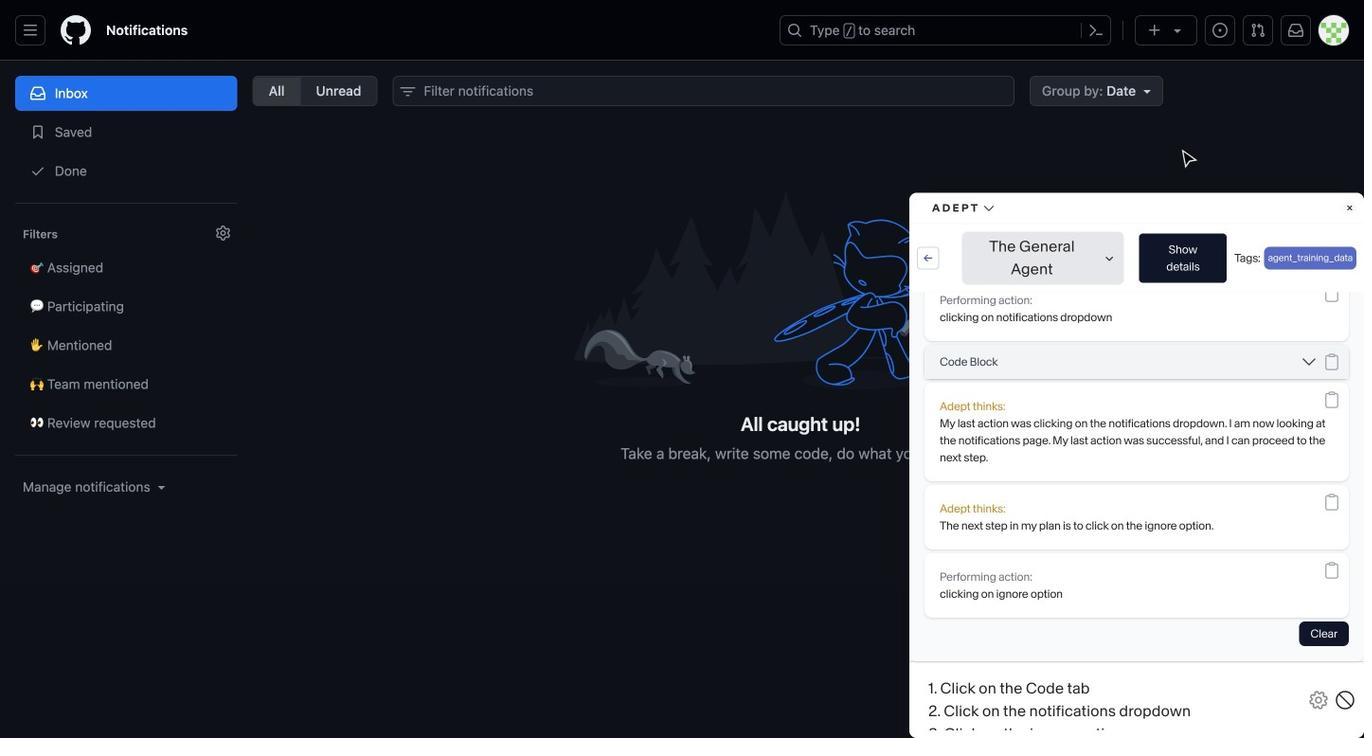 Task type: locate. For each thing, give the bounding box(es) containing it.
filter image
[[400, 84, 415, 99]]

None search field
[[393, 76, 1015, 106]]

triangle down image
[[1170, 23, 1185, 38]]

check image
[[30, 163, 45, 179]]

inbox image
[[30, 86, 45, 101]]

0 vertical spatial triangle down image
[[1140, 83, 1155, 99]]

bookmark image
[[30, 125, 45, 140]]

inbox zero image
[[574, 182, 1028, 397]]

Filter notifications text field
[[393, 76, 1015, 106]]

homepage image
[[61, 15, 91, 45]]

1 horizontal spatial triangle down image
[[1140, 83, 1155, 99]]

0 horizontal spatial triangle down image
[[154, 479, 169, 495]]

command palette image
[[1089, 23, 1104, 38]]

triangle down image
[[1140, 83, 1155, 99], [154, 479, 169, 495]]



Task type: vqa. For each thing, say whether or not it's contained in the screenshot.
Notifications icon
yes



Task type: describe. For each thing, give the bounding box(es) containing it.
customize filters image
[[216, 225, 231, 241]]

notifications element
[[15, 61, 237, 580]]

git pull request image
[[1251, 23, 1266, 38]]

1 vertical spatial triangle down image
[[154, 479, 169, 495]]

plus image
[[1147, 23, 1162, 38]]

notifications image
[[1288, 23, 1304, 38]]

issue opened image
[[1213, 23, 1228, 38]]



